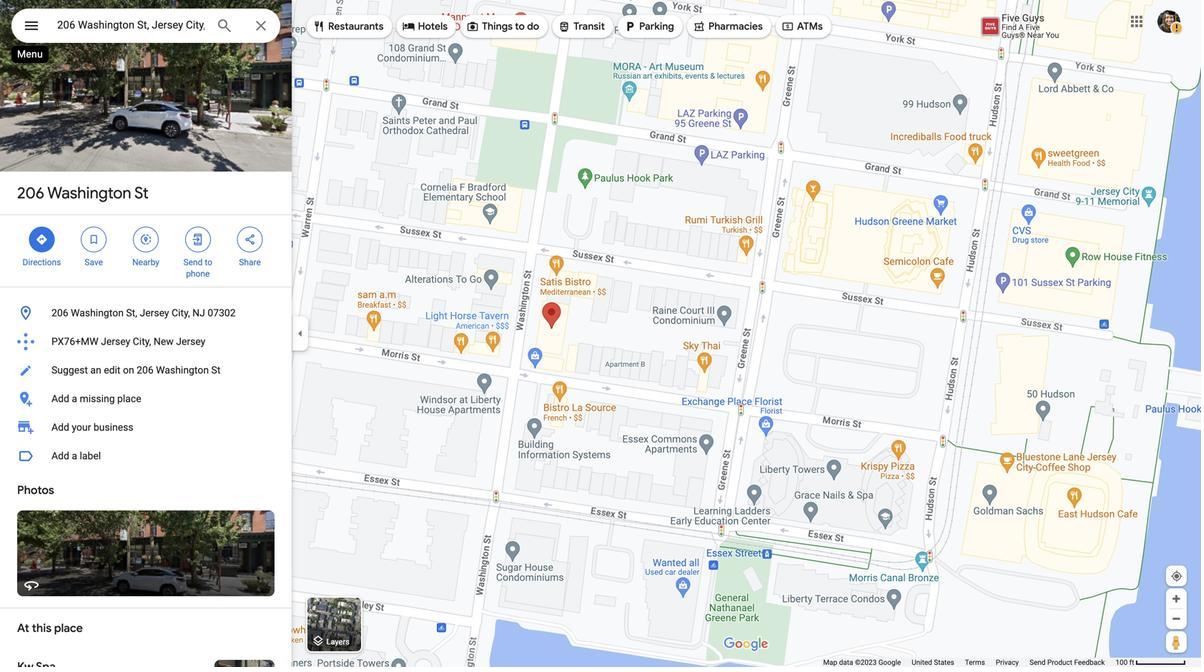 Task type: vqa. For each thing, say whether or not it's contained in the screenshot.


Task type: locate. For each thing, give the bounding box(es) containing it.
add a missing place
[[51, 393, 141, 405]]

transit
[[574, 20, 605, 33]]

send left 'product'
[[1030, 658, 1046, 667]]

1 horizontal spatial place
[[117, 393, 141, 405]]

1 add from the top
[[51, 393, 69, 405]]

product
[[1048, 658, 1073, 667]]

footer
[[823, 658, 1116, 667]]

send for send to phone
[[183, 257, 203, 267]]

0 vertical spatial washington
[[47, 183, 131, 203]]

1 vertical spatial st
[[211, 364, 221, 376]]

 restaurants
[[312, 19, 384, 34]]

0 vertical spatial send
[[183, 257, 203, 267]]

zoom in image
[[1171, 593, 1182, 604]]

business
[[94, 422, 133, 433]]

a for missing
[[72, 393, 77, 405]]

1 vertical spatial to
[[205, 257, 212, 267]]

footer containing map data ©2023 google
[[823, 658, 1116, 667]]

2 vertical spatial add
[[51, 450, 69, 462]]

1 horizontal spatial to
[[515, 20, 525, 33]]

 pharmacies
[[693, 19, 763, 34]]

1 horizontal spatial city,
[[172, 307, 190, 319]]

0 horizontal spatial jersey
[[101, 336, 130, 348]]

206 up 
[[17, 183, 44, 203]]

send inside button
[[1030, 658, 1046, 667]]

send
[[183, 257, 203, 267], [1030, 658, 1046, 667]]

None field
[[57, 16, 205, 34]]

a left missing
[[72, 393, 77, 405]]

206 up px76+mw
[[51, 307, 68, 319]]

a inside "button"
[[72, 393, 77, 405]]

washington down new in the bottom left of the page
[[156, 364, 209, 376]]

1 horizontal spatial send
[[1030, 658, 1046, 667]]

1 vertical spatial city,
[[133, 336, 151, 348]]

1 vertical spatial a
[[72, 450, 77, 462]]

0 vertical spatial place
[[117, 393, 141, 405]]

missing
[[80, 393, 115, 405]]

place right the 'this'
[[54, 621, 83, 636]]

1 vertical spatial place
[[54, 621, 83, 636]]

directions
[[23, 257, 61, 267]]

to
[[515, 20, 525, 33], [205, 257, 212, 267]]

footer inside google maps element
[[823, 658, 1116, 667]]

on
[[123, 364, 134, 376]]


[[466, 19, 479, 34]]

washington left st, on the left top of the page
[[71, 307, 124, 319]]

a inside button
[[72, 450, 77, 462]]

place
[[117, 393, 141, 405], [54, 621, 83, 636]]

1 horizontal spatial st
[[211, 364, 221, 376]]

to left do
[[515, 20, 525, 33]]

washington up 
[[47, 183, 131, 203]]

at
[[17, 621, 29, 636]]

label
[[80, 450, 101, 462]]

add left your
[[51, 422, 69, 433]]

1 vertical spatial send
[[1030, 658, 1046, 667]]

privacy button
[[996, 658, 1019, 667]]

feedback
[[1074, 658, 1105, 667]]

0 vertical spatial city,
[[172, 307, 190, 319]]

2 a from the top
[[72, 450, 77, 462]]

layers
[[327, 637, 350, 646]]

st,
[[126, 307, 137, 319]]

add for add your business
[[51, 422, 69, 433]]


[[781, 19, 794, 34]]

 hotels
[[402, 19, 448, 34]]

washington for st,
[[71, 307, 124, 319]]

add your business link
[[0, 413, 292, 442]]

0 horizontal spatial city,
[[133, 336, 151, 348]]

100
[[1116, 658, 1128, 667]]

a left label
[[72, 450, 77, 462]]

send inside send to phone
[[183, 257, 203, 267]]

3 add from the top
[[51, 450, 69, 462]]

0 vertical spatial to
[[515, 20, 525, 33]]

jersey right new in the bottom left of the page
[[176, 336, 205, 348]]

1 vertical spatial washington
[[71, 307, 124, 319]]

pharmacies
[[709, 20, 763, 33]]

ft
[[1130, 658, 1134, 667]]

city,
[[172, 307, 190, 319], [133, 336, 151, 348]]

0 horizontal spatial send
[[183, 257, 203, 267]]

206 right on
[[137, 364, 154, 376]]

place down on
[[117, 393, 141, 405]]

1 horizontal spatial 206
[[51, 307, 68, 319]]

 search field
[[11, 9, 280, 46]]

map
[[823, 658, 837, 667]]

1 a from the top
[[72, 393, 77, 405]]

0 vertical spatial 206
[[17, 183, 44, 203]]

parking
[[639, 20, 674, 33]]

your
[[72, 422, 91, 433]]

to up 'phone'
[[205, 257, 212, 267]]

actions for 206 washington st region
[[0, 215, 292, 287]]

show street view coverage image
[[1166, 631, 1187, 653]]

jersey up edit
[[101, 336, 130, 348]]

0 vertical spatial a
[[72, 393, 77, 405]]

washington
[[47, 183, 131, 203], [71, 307, 124, 319], [156, 364, 209, 376]]

send up 'phone'
[[183, 257, 203, 267]]

save
[[85, 257, 103, 267]]


[[244, 232, 256, 247]]

jersey
[[140, 307, 169, 319], [101, 336, 130, 348], [176, 336, 205, 348]]

add down suggest
[[51, 393, 69, 405]]

jersey right st, on the left top of the page
[[140, 307, 169, 319]]

add inside "button"
[[51, 393, 69, 405]]

st up ''
[[134, 183, 149, 203]]

add inside button
[[51, 450, 69, 462]]


[[312, 19, 325, 34]]

nj
[[192, 307, 205, 319]]

st down 07302
[[211, 364, 221, 376]]

suggest an edit on 206 washington st button
[[0, 356, 292, 385]]

add your business
[[51, 422, 133, 433]]

a
[[72, 393, 77, 405], [72, 450, 77, 462]]

add
[[51, 393, 69, 405], [51, 422, 69, 433], [51, 450, 69, 462]]

0 vertical spatial st
[[134, 183, 149, 203]]

add a label
[[51, 450, 101, 462]]

2 vertical spatial 206
[[137, 364, 154, 376]]

to inside send to phone
[[205, 257, 212, 267]]

things
[[482, 20, 513, 33]]

0 horizontal spatial to
[[205, 257, 212, 267]]

 things to do
[[466, 19, 539, 34]]

terms button
[[965, 658, 985, 667]]

0 vertical spatial add
[[51, 393, 69, 405]]

send to phone
[[183, 257, 212, 279]]

to inside  things to do
[[515, 20, 525, 33]]

1 vertical spatial 206
[[51, 307, 68, 319]]

add left label
[[51, 450, 69, 462]]

2 add from the top
[[51, 422, 69, 433]]

add for add a missing place
[[51, 393, 69, 405]]

city, left new in the bottom left of the page
[[133, 336, 151, 348]]

do
[[527, 20, 539, 33]]

st
[[134, 183, 149, 203], [211, 364, 221, 376]]

206 washington st main content
[[0, 0, 292, 667]]

at this place
[[17, 621, 83, 636]]


[[23, 15, 40, 36]]

206 washington st, jersey city, nj 07302 button
[[0, 299, 292, 327]]

city, left nj
[[172, 307, 190, 319]]

add a label button
[[0, 442, 292, 471]]

0 horizontal spatial st
[[134, 183, 149, 203]]

0 horizontal spatial 206
[[17, 183, 44, 203]]

1 vertical spatial add
[[51, 422, 69, 433]]

206
[[17, 183, 44, 203], [51, 307, 68, 319], [137, 364, 154, 376]]

a for label
[[72, 450, 77, 462]]



Task type: describe. For each thing, give the bounding box(es) containing it.
place inside "button"
[[117, 393, 141, 405]]

100 ft button
[[1116, 658, 1186, 667]]


[[693, 19, 706, 34]]

suggest an edit on 206 washington st
[[51, 364, 221, 376]]


[[558, 19, 571, 34]]

atms
[[797, 20, 823, 33]]

data
[[839, 658, 853, 667]]

new
[[154, 336, 174, 348]]

©2023
[[855, 658, 877, 667]]

hotels
[[418, 20, 448, 33]]

none field inside 206 washington st, jersey city, nj 07302 field
[[57, 16, 205, 34]]

phone
[[186, 269, 210, 279]]

07302
[[208, 307, 236, 319]]


[[139, 232, 152, 247]]

206 washington st
[[17, 183, 149, 203]]

restaurants
[[328, 20, 384, 33]]


[[191, 232, 204, 247]]

privacy
[[996, 658, 1019, 667]]

st inside button
[[211, 364, 221, 376]]

google maps element
[[0, 0, 1201, 667]]

2 vertical spatial washington
[[156, 364, 209, 376]]

terms
[[965, 658, 985, 667]]

send product feedback button
[[1030, 658, 1105, 667]]

an
[[90, 364, 101, 376]]

united
[[912, 658, 932, 667]]

share
[[239, 257, 261, 267]]

206 Washington St, Jersey City, NJ 07302 field
[[11, 9, 280, 43]]


[[624, 19, 636, 34]]

add a missing place button
[[0, 385, 292, 413]]

2 horizontal spatial jersey
[[176, 336, 205, 348]]

show your location image
[[1171, 570, 1183, 583]]

 transit
[[558, 19, 605, 34]]

206 washington st, jersey city, nj 07302
[[51, 307, 236, 319]]

this
[[32, 621, 52, 636]]

suggest
[[51, 364, 88, 376]]

1 horizontal spatial jersey
[[140, 307, 169, 319]]

206 for 206 washington st
[[17, 183, 44, 203]]

google
[[879, 658, 901, 667]]

100 ft
[[1116, 658, 1134, 667]]

zoom out image
[[1171, 614, 1182, 624]]

photos
[[17, 483, 54, 498]]

px76+mw jersey city, new jersey button
[[0, 327, 292, 356]]

nearby
[[132, 257, 159, 267]]

px76+mw jersey city, new jersey
[[51, 336, 205, 348]]

 atms
[[781, 19, 823, 34]]

send product feedback
[[1030, 658, 1105, 667]]

united states
[[912, 658, 954, 667]]

map data ©2023 google
[[823, 658, 901, 667]]

send for send product feedback
[[1030, 658, 1046, 667]]

 button
[[11, 9, 51, 46]]

washington for st
[[47, 183, 131, 203]]

add for add a label
[[51, 450, 69, 462]]

px76+mw
[[51, 336, 98, 348]]


[[402, 19, 415, 34]]

206 for 206 washington st, jersey city, nj 07302
[[51, 307, 68, 319]]

 parking
[[624, 19, 674, 34]]


[[87, 232, 100, 247]]

2 horizontal spatial 206
[[137, 364, 154, 376]]

collapse side panel image
[[292, 326, 308, 341]]


[[35, 232, 48, 247]]

0 horizontal spatial place
[[54, 621, 83, 636]]

states
[[934, 658, 954, 667]]

united states button
[[912, 658, 954, 667]]

edit
[[104, 364, 120, 376]]



